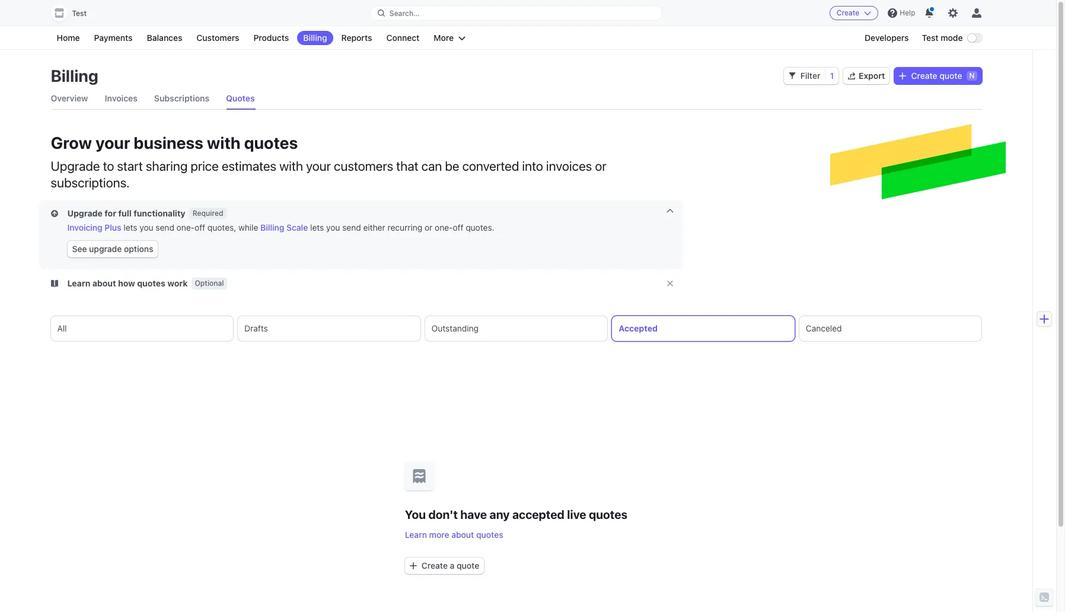 Task type: vqa. For each thing, say whether or not it's contained in the screenshot.
DIALOG
no



Task type: locate. For each thing, give the bounding box(es) containing it.
price
[[191, 158, 219, 174]]

0 vertical spatial svg image
[[789, 72, 796, 80]]

any
[[490, 507, 510, 521]]

quotes link
[[226, 88, 255, 109]]

1 horizontal spatial one-
[[435, 222, 453, 233]]

quote
[[940, 71, 962, 81], [457, 560, 479, 570]]

svg image up all
[[51, 280, 58, 287]]

0 horizontal spatial send
[[156, 222, 174, 233]]

with
[[207, 133, 241, 152], [279, 158, 303, 174]]

0 vertical spatial about
[[92, 278, 116, 288]]

create up developers link
[[837, 8, 860, 17]]

1 vertical spatial upgrade
[[67, 208, 103, 218]]

learn down you
[[405, 529, 427, 539]]

your left customers
[[306, 158, 331, 174]]

svg image for learn about how quotes work
[[51, 280, 58, 287]]

0 horizontal spatial svg image
[[410, 562, 417, 569]]

svg image inside upgrade for full functionality dropdown button
[[51, 210, 58, 217]]

off
[[195, 222, 205, 233], [453, 222, 464, 233]]

0 horizontal spatial off
[[195, 222, 205, 233]]

outstanding
[[432, 323, 479, 333]]

create left a
[[422, 560, 448, 570]]

with up the price
[[207, 133, 241, 152]]

connect link
[[380, 31, 425, 45]]

test left mode
[[922, 33, 939, 43]]

2 horizontal spatial billing
[[303, 33, 327, 43]]

quotes right how
[[137, 278, 165, 288]]

balances
[[147, 33, 182, 43]]

svg image down subscriptions. in the top left of the page
[[51, 210, 58, 217]]

0 horizontal spatial lets
[[124, 222, 137, 233]]

0 vertical spatial or
[[595, 158, 607, 174]]

svg image left filter
[[789, 72, 796, 80]]

0 vertical spatial learn
[[67, 278, 90, 288]]

1 vertical spatial learn
[[405, 529, 427, 539]]

quotes up estimates
[[244, 133, 298, 152]]

1 horizontal spatial you
[[326, 222, 340, 233]]

start
[[117, 158, 143, 174]]

upgrade up invoicing
[[67, 208, 103, 218]]

see
[[72, 244, 87, 254]]

quotes.
[[466, 222, 494, 233]]

1 horizontal spatial lets
[[310, 222, 324, 233]]

your
[[96, 133, 130, 152], [306, 158, 331, 174]]

learn inside dropdown button
[[67, 278, 90, 288]]

0 vertical spatial upgrade
[[51, 158, 100, 174]]

or right invoices
[[595, 158, 607, 174]]

see upgrade options
[[72, 244, 153, 254]]

quotes
[[244, 133, 298, 152], [137, 278, 165, 288], [589, 507, 628, 521], [476, 529, 503, 539]]

2 off from the left
[[453, 222, 464, 233]]

svg image right export
[[899, 72, 907, 80]]

1 horizontal spatial create
[[837, 8, 860, 17]]

about left how
[[92, 278, 116, 288]]

1 vertical spatial quote
[[457, 560, 479, 570]]

create inside button
[[837, 8, 860, 17]]

0 vertical spatial billing
[[303, 33, 327, 43]]

0 vertical spatial quote
[[940, 71, 962, 81]]

drafts button
[[238, 316, 420, 341]]

learn about how quotes work
[[67, 278, 188, 288]]

1 vertical spatial tab list
[[51, 316, 982, 341]]

create quote
[[911, 71, 962, 81]]

billing
[[303, 33, 327, 43], [51, 66, 98, 85], [260, 222, 284, 233]]

learn for learn more about quotes
[[405, 529, 427, 539]]

1 horizontal spatial with
[[279, 158, 303, 174]]

help button
[[883, 4, 920, 23]]

1 horizontal spatial send
[[342, 222, 361, 233]]

you down functionality
[[140, 222, 153, 233]]

test
[[72, 9, 87, 18], [922, 33, 939, 43]]

Search… search field
[[371, 6, 662, 20]]

your up the to
[[96, 133, 130, 152]]

1 vertical spatial billing
[[51, 66, 98, 85]]

about down have
[[452, 529, 474, 539]]

off left quotes.
[[453, 222, 464, 233]]

or right recurring
[[425, 222, 433, 233]]

1 tab list from the top
[[51, 88, 982, 110]]

export
[[859, 71, 885, 81]]

1 horizontal spatial billing
[[260, 222, 284, 233]]

svg image
[[899, 72, 907, 80], [51, 210, 58, 217], [51, 280, 58, 287]]

1 horizontal spatial quote
[[940, 71, 962, 81]]

invoicing plus link
[[67, 222, 121, 233]]

quote right a
[[457, 560, 479, 570]]

billing left reports
[[303, 33, 327, 43]]

1 horizontal spatial svg image
[[789, 72, 796, 80]]

2 tab list from the top
[[51, 316, 982, 341]]

test for test
[[72, 9, 87, 18]]

0 horizontal spatial test
[[72, 9, 87, 18]]

svg image inside create a quote link
[[410, 562, 417, 569]]

2 send from the left
[[342, 222, 361, 233]]

canceled button
[[799, 316, 982, 341]]

about inside dropdown button
[[92, 278, 116, 288]]

reports
[[341, 33, 372, 43]]

0 vertical spatial tab list
[[51, 88, 982, 110]]

upgrade for full functionality
[[67, 208, 185, 218]]

overview
[[51, 93, 88, 103]]

balances link
[[141, 31, 188, 45]]

business
[[134, 133, 203, 152]]

sharing
[[146, 158, 188, 174]]

svg image
[[789, 72, 796, 80], [410, 562, 417, 569]]

create for create
[[837, 8, 860, 17]]

don't
[[428, 507, 458, 521]]

0 horizontal spatial create
[[422, 560, 448, 570]]

while
[[238, 222, 258, 233]]

outstanding button
[[425, 316, 608, 341]]

export button
[[843, 68, 890, 84]]

into
[[522, 158, 543, 174]]

0 horizontal spatial or
[[425, 222, 433, 233]]

one- down the required
[[177, 222, 195, 233]]

scale
[[287, 222, 308, 233]]

billing up overview
[[51, 66, 98, 85]]

1 vertical spatial svg image
[[51, 210, 58, 217]]

you
[[140, 222, 153, 233], [326, 222, 340, 233]]

search…
[[390, 9, 420, 17]]

payments
[[94, 33, 133, 43]]

0 horizontal spatial you
[[140, 222, 153, 233]]

n
[[969, 71, 975, 80]]

lets
[[124, 222, 137, 233], [310, 222, 324, 233]]

plus
[[105, 222, 121, 233]]

connect
[[386, 33, 420, 43]]

billing scale link
[[260, 222, 308, 233]]

options
[[124, 244, 153, 254]]

0 vertical spatial your
[[96, 133, 130, 152]]

0 horizontal spatial about
[[92, 278, 116, 288]]

learn
[[67, 278, 90, 288], [405, 529, 427, 539]]

create down the test mode
[[911, 71, 938, 81]]

quote left n
[[940, 71, 962, 81]]

0 vertical spatial with
[[207, 133, 241, 152]]

create
[[837, 8, 860, 17], [911, 71, 938, 81], [422, 560, 448, 570]]

1 send from the left
[[156, 222, 174, 233]]

accepted
[[512, 507, 565, 521]]

1 vertical spatial create
[[911, 71, 938, 81]]

0 vertical spatial test
[[72, 9, 87, 18]]

2 horizontal spatial create
[[911, 71, 938, 81]]

1 vertical spatial svg image
[[410, 562, 417, 569]]

more
[[429, 529, 449, 539]]

1 horizontal spatial your
[[306, 158, 331, 174]]

1 vertical spatial about
[[452, 529, 474, 539]]

how
[[118, 278, 135, 288]]

upgrade up subscriptions. in the top left of the page
[[51, 158, 100, 174]]

about
[[92, 278, 116, 288], [452, 529, 474, 539]]

create for create quote
[[911, 71, 938, 81]]

1 you from the left
[[140, 222, 153, 233]]

1 horizontal spatial test
[[922, 33, 939, 43]]

1 lets from the left
[[124, 222, 137, 233]]

1 horizontal spatial about
[[452, 529, 474, 539]]

test inside button
[[72, 9, 87, 18]]

one-
[[177, 222, 195, 233], [435, 222, 453, 233]]

a
[[450, 560, 455, 570]]

with right estimates
[[279, 158, 303, 174]]

2 vertical spatial billing
[[260, 222, 284, 233]]

invoicing
[[67, 222, 102, 233]]

one- left quotes.
[[435, 222, 453, 233]]

tab list
[[51, 88, 982, 110], [51, 316, 982, 341]]

svg image inside learn about how quotes work dropdown button
[[51, 280, 58, 287]]

Search… text field
[[371, 6, 662, 20]]

subscriptions link
[[154, 88, 209, 109]]

2 vertical spatial svg image
[[51, 280, 58, 287]]

1 off from the left
[[195, 222, 205, 233]]

home
[[57, 33, 80, 43]]

accepted
[[619, 323, 658, 333]]

1 one- from the left
[[177, 222, 195, 233]]

upgrade inside grow your business with quotes upgrade to start sharing price estimates with your customers that can be converted into invoices or subscriptions.
[[51, 158, 100, 174]]

create a quote link
[[405, 557, 484, 574]]

2 vertical spatial create
[[422, 560, 448, 570]]

send left either
[[342, 222, 361, 233]]

0 horizontal spatial learn
[[67, 278, 90, 288]]

1 vertical spatial test
[[922, 33, 939, 43]]

products link
[[248, 31, 295, 45]]

0 vertical spatial create
[[837, 8, 860, 17]]

grow
[[51, 133, 92, 152]]

quotes inside grow your business with quotes upgrade to start sharing price estimates with your customers that can be converted into invoices or subscriptions.
[[244, 133, 298, 152]]

0 horizontal spatial quote
[[457, 560, 479, 570]]

svg image for upgrade for full functionality
[[51, 210, 58, 217]]

lets right scale
[[310, 222, 324, 233]]

lets down upgrade for full functionality
[[124, 222, 137, 233]]

svg image left create a quote
[[410, 562, 417, 569]]

create a quote
[[422, 560, 479, 570]]

learn down see
[[67, 278, 90, 288]]

can
[[422, 158, 442, 174]]

test up home in the left top of the page
[[72, 9, 87, 18]]

0 horizontal spatial one-
[[177, 222, 195, 233]]

billing right while
[[260, 222, 284, 233]]

1 horizontal spatial or
[[595, 158, 607, 174]]

send down functionality
[[156, 222, 174, 233]]

home link
[[51, 31, 86, 45]]

off down the required
[[195, 222, 205, 233]]

1 horizontal spatial learn
[[405, 529, 427, 539]]

you right scale
[[326, 222, 340, 233]]

1 horizontal spatial off
[[453, 222, 464, 233]]

0 horizontal spatial with
[[207, 133, 241, 152]]



Task type: describe. For each thing, give the bounding box(es) containing it.
canceled
[[806, 323, 842, 333]]

estimates
[[222, 158, 276, 174]]

see upgrade options link
[[67, 241, 158, 257]]

drafts
[[244, 323, 268, 333]]

tab list containing all
[[51, 316, 982, 341]]

functionality
[[134, 208, 185, 218]]

create button
[[830, 6, 879, 20]]

overview link
[[51, 88, 88, 109]]

billing link
[[297, 31, 333, 45]]

all
[[57, 323, 67, 333]]

you
[[405, 507, 426, 521]]

you don't have any accepted live quotes
[[405, 507, 628, 521]]

reports link
[[335, 31, 378, 45]]

grow your business with quotes upgrade to start sharing price estimates with your customers that can be converted into invoices or subscriptions.
[[51, 133, 607, 190]]

2 lets from the left
[[310, 222, 324, 233]]

quotes inside dropdown button
[[137, 278, 165, 288]]

0 vertical spatial svg image
[[899, 72, 907, 80]]

more button
[[428, 31, 472, 45]]

help
[[900, 8, 916, 17]]

or inside grow your business with quotes upgrade to start sharing price estimates with your customers that can be converted into invoices or subscriptions.
[[595, 158, 607, 174]]

tab list containing overview
[[51, 88, 982, 110]]

work
[[167, 278, 188, 288]]

1
[[830, 71, 834, 81]]

either
[[363, 222, 385, 233]]

customers
[[334, 158, 393, 174]]

developers
[[865, 33, 909, 43]]

that
[[396, 158, 419, 174]]

1 vertical spatial your
[[306, 158, 331, 174]]

payments link
[[88, 31, 139, 45]]

invoices link
[[105, 88, 138, 109]]

live
[[567, 507, 586, 521]]

test for test mode
[[922, 33, 939, 43]]

customers link
[[191, 31, 245, 45]]

create for create a quote
[[422, 560, 448, 570]]

invoices
[[105, 93, 138, 103]]

quotes,
[[208, 222, 236, 233]]

more
[[434, 33, 454, 43]]

notifications image
[[925, 8, 934, 18]]

0 horizontal spatial your
[[96, 133, 130, 152]]

mode
[[941, 33, 963, 43]]

filter
[[801, 71, 821, 81]]

quotes right live
[[589, 507, 628, 521]]

2 you from the left
[[326, 222, 340, 233]]

optional
[[195, 279, 224, 288]]

products
[[254, 33, 289, 43]]

invoicing plus lets you send one-off quotes, while billing scale lets you send either recurring or one-off quotes.
[[67, 222, 494, 233]]

developers link
[[859, 31, 915, 45]]

learn about how quotes work button
[[51, 278, 190, 289]]

subscriptions
[[154, 93, 209, 103]]

accepted button
[[612, 316, 795, 341]]

quotes down any
[[476, 529, 503, 539]]

converted
[[462, 158, 519, 174]]

recurring
[[388, 222, 422, 233]]

test button
[[51, 5, 98, 21]]

learn more about quotes link
[[405, 529, 503, 539]]

subscriptions.
[[51, 175, 130, 190]]

learn more about quotes
[[405, 529, 503, 539]]

to
[[103, 158, 114, 174]]

1 vertical spatial with
[[279, 158, 303, 174]]

full
[[118, 208, 132, 218]]

be
[[445, 158, 459, 174]]

learn for learn about how quotes work
[[67, 278, 90, 288]]

have
[[460, 507, 487, 521]]

upgrade
[[89, 244, 122, 254]]

1 vertical spatial or
[[425, 222, 433, 233]]

2 one- from the left
[[435, 222, 453, 233]]

0 horizontal spatial billing
[[51, 66, 98, 85]]

quotes
[[226, 93, 255, 103]]

upgrade for full functionality button
[[51, 208, 188, 219]]

invoices
[[546, 158, 592, 174]]

test mode
[[922, 33, 963, 43]]

upgrade inside dropdown button
[[67, 208, 103, 218]]

customers
[[197, 33, 239, 43]]

quote inside create a quote link
[[457, 560, 479, 570]]

for
[[105, 208, 116, 218]]

required
[[193, 209, 223, 218]]



